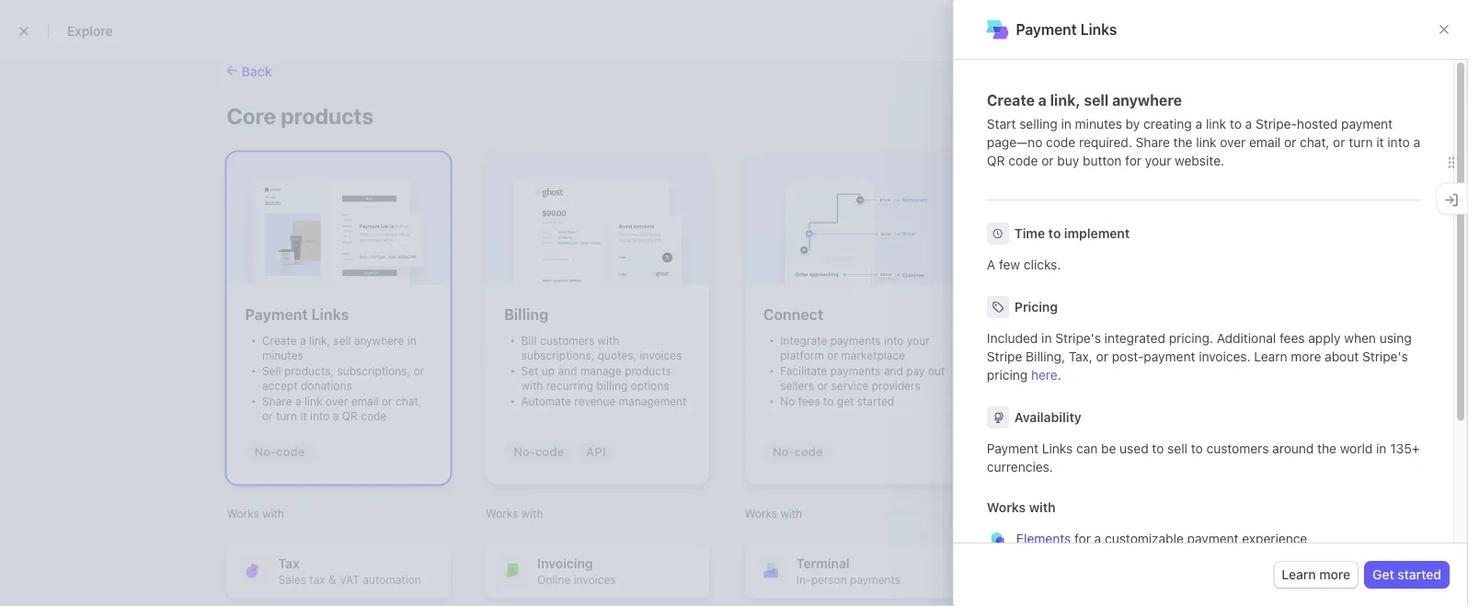 Task type: vqa. For each thing, say whether or not it's contained in the screenshot.
the bottommost "YOUR"
yes



Task type: locate. For each thing, give the bounding box(es) containing it.
1 vertical spatial stripe's
[[1362, 349, 1408, 364]]

subscriptions, up the up
[[521, 349, 595, 362]]

in
[[1061, 116, 1071, 132], [1041, 331, 1052, 346], [407, 334, 417, 347], [1376, 441, 1387, 456]]

0 vertical spatial more
[[1291, 349, 1321, 364]]

works with
[[987, 500, 1056, 515], [227, 507, 284, 520], [486, 507, 543, 520], [745, 507, 802, 520], [1004, 507, 1062, 520]]

2 vertical spatial payments
[[850, 574, 901, 587]]

and up "post-"
[[1128, 334, 1148, 347]]

&
[[328, 574, 336, 587]]

payment
[[1341, 116, 1393, 132], [1144, 349, 1195, 364], [1187, 531, 1239, 547]]

chat, inside • create a link, sell anywhere in minutes • sell products, subscriptions, or accept donations • share a link over email or chat, or turn it into a qr code
[[396, 395, 422, 408]]

0 vertical spatial qr
[[987, 153, 1005, 168]]

1 vertical spatial anywhere
[[354, 334, 404, 347]]

automation
[[363, 574, 421, 587]]

0 vertical spatial fees
[[1279, 331, 1305, 346]]

learn
[[1254, 349, 1287, 364], [1282, 567, 1316, 582]]

code
[[1046, 135, 1075, 150], [1008, 153, 1038, 168], [361, 410, 387, 423], [276, 445, 305, 459], [535, 445, 564, 459], [795, 445, 823, 459]]

0 horizontal spatial create
[[262, 334, 297, 347]]

products
[[281, 103, 374, 128], [625, 365, 671, 378]]

2 vertical spatial sell
[[1167, 441, 1187, 456]]

1 horizontal spatial no-
[[514, 445, 535, 459]]

2 horizontal spatial links
[[1081, 21, 1117, 38]]

no-code down automate
[[514, 445, 564, 459]]

create up start
[[987, 92, 1035, 109]]

1 horizontal spatial subscriptions,
[[521, 349, 595, 362]]

stripe's down using
[[1362, 349, 1408, 364]]

payment right "hosted"
[[1341, 116, 1393, 132]]

• bill customers with subscriptions, quotes, invoices • set up and manage products with recurring billing options • automate revenue management
[[510, 333, 687, 409]]

2 horizontal spatial no-code
[[773, 445, 823, 459]]

sell up required.
[[1084, 92, 1109, 109]]

qr inside 'create a link, sell anywhere start selling in minutes by creating a link to a stripe-hosted payment page—no code required. share the link over email or chat, or turn it into a qr code or buy button for your website.'
[[987, 153, 1005, 168]]

share down accept at bottom
[[262, 395, 292, 408]]

no-code down the no on the bottom right
[[773, 445, 823, 459]]

qr down page—no
[[987, 153, 1005, 168]]

link, up products,
[[309, 334, 330, 347]]

0 horizontal spatial your
[[907, 334, 930, 347]]

3 no- from the left
[[773, 445, 795, 459]]

0 horizontal spatial products
[[281, 103, 374, 128]]

1 api from the left
[[586, 445, 606, 459]]

your down creating
[[1145, 153, 1171, 168]]

1 no- from the left
[[254, 445, 276, 459]]

0 vertical spatial it
[[1376, 135, 1384, 150]]

invoicing
[[538, 556, 593, 571]]

2 no-code from the left
[[514, 445, 564, 459]]

cards
[[1143, 349, 1172, 362]]

0 vertical spatial payment
[[1341, 116, 1393, 132]]

management inside • create, manage, and distribute virtual and physical cards • expense management • order fulfillment
[[1087, 365, 1154, 378]]

create a link, sell anywhere start selling in minutes by creating a link to a stripe-hosted payment page—no code required. share the link over email or chat, or turn it into a qr code or buy button for your website.
[[987, 92, 1420, 168]]

connect image image
[[745, 152, 969, 285]]

1 horizontal spatial links
[[1042, 441, 1073, 456]]

sell inside • create a link, sell anywhere in minutes • sell products, subscriptions, or accept donations • share a link over email or chat, or turn it into a qr code
[[333, 334, 351, 347]]

1 vertical spatial products
[[625, 365, 671, 378]]

share down creating
[[1136, 135, 1170, 150]]

currencies.
[[987, 460, 1053, 475]]

0 horizontal spatial api
[[586, 445, 606, 459]]

0 horizontal spatial minutes
[[262, 349, 303, 362]]

products inside • bill customers with subscriptions, quotes, invoices • set up and manage products with recurring billing options • automate revenue management
[[625, 365, 671, 378]]

0 horizontal spatial share
[[262, 395, 292, 408]]

customers inside payment links can be used to sell to customers around the world in 135+ currencies.
[[1206, 441, 1269, 456]]

1 horizontal spatial your
[[1145, 153, 1171, 168]]

products up 'options'
[[625, 365, 671, 378]]

api down revenue
[[586, 445, 606, 459]]

manage
[[581, 365, 622, 378]]

sell inside 'create a link, sell anywhere start selling in minutes by creating a link to a stripe-hosted payment page—no code required. share the link over email or chat, or turn it into a qr code or buy button for your website.'
[[1084, 92, 1109, 109]]

sellers
[[781, 380, 814, 392]]

payments up the service
[[830, 365, 881, 378]]

1 vertical spatial create
[[262, 334, 297, 347]]

vat
[[339, 574, 360, 587]]

required.
[[1079, 135, 1132, 150]]

create up the sell
[[262, 334, 297, 347]]

1 horizontal spatial chat,
[[1300, 135, 1330, 150]]

invoices down invoicing
[[574, 574, 616, 587]]

email down the donations
[[351, 395, 379, 408]]

tax
[[309, 574, 325, 587]]

fees left apply
[[1279, 331, 1305, 346]]

in inside 'create a link, sell anywhere start selling in minutes by creating a link to a stripe-hosted payment page—no code required. share the link over email or chat, or turn it into a qr code or buy button for your website.'
[[1061, 116, 1071, 132]]

minutes
[[1075, 116, 1122, 132], [262, 349, 303, 362]]

it inside 'create a link, sell anywhere start selling in minutes by creating a link to a stripe-hosted payment page—no code required. share the link over email or chat, or turn it into a qr code or buy button for your website.'
[[1376, 135, 1384, 150]]

email down "stripe-"
[[1249, 135, 1281, 150]]

your
[[1145, 153, 1171, 168], [907, 334, 930, 347]]

subscriptions, up the donations
[[337, 365, 411, 378]]

1 horizontal spatial qr
[[987, 153, 1005, 168]]

1 vertical spatial payment links
[[245, 305, 349, 323]]

1 vertical spatial started
[[1398, 567, 1442, 582]]

create
[[987, 92, 1035, 109], [262, 334, 297, 347]]

into inside • integrate payments into your platform or marketplace • facilitate payments and pay out sellers or service providers • no fees to get started
[[884, 334, 904, 347]]

learn more link
[[1275, 562, 1358, 588]]

0 horizontal spatial over
[[326, 395, 348, 408]]

1 horizontal spatial anywhere
[[1112, 92, 1182, 109]]

anywhere inside • create a link, sell anywhere in minutes • sell products, subscriptions, or accept donations • share a link over email or chat, or turn it into a qr code
[[354, 334, 404, 347]]

0 vertical spatial link,
[[1050, 92, 1080, 109]]

0 horizontal spatial payment links
[[245, 305, 349, 323]]

with
[[598, 334, 620, 347], [521, 380, 543, 392], [1029, 500, 1056, 515], [262, 507, 284, 520], [522, 507, 543, 520], [781, 507, 802, 520], [1040, 507, 1062, 520]]

more down apply
[[1291, 349, 1321, 364]]

no- down accept at bottom
[[254, 445, 276, 459]]

here link
[[1031, 368, 1057, 383]]

minutes inside 'create a link, sell anywhere start selling in minutes by creating a link to a stripe-hosted payment page—no code required. share the link over email or chat, or turn it into a qr code or buy button for your website.'
[[1075, 116, 1122, 132]]

availability
[[1014, 410, 1081, 425]]

management down physical
[[1087, 365, 1154, 378]]

out
[[928, 365, 945, 378]]

0 horizontal spatial fees
[[798, 395, 821, 408]]

1 horizontal spatial it
[[1376, 135, 1384, 150]]

payments up marketplace at the right of the page
[[831, 334, 881, 347]]

started right get
[[1398, 567, 1442, 582]]

back button
[[227, 63, 272, 79]]

0 vertical spatial payment links
[[1016, 21, 1117, 38]]

over up website. at the right top
[[1220, 135, 1246, 150]]

sell right used
[[1167, 441, 1187, 456]]

1 horizontal spatial no-code
[[514, 445, 564, 459]]

0 horizontal spatial invoices
[[574, 574, 616, 587]]

links
[[1081, 21, 1117, 38], [311, 305, 349, 323], [1042, 441, 1073, 456]]

management inside • bill customers with subscriptions, quotes, invoices • set up and manage products with recurring billing options • automate revenue management
[[619, 395, 687, 408]]

1 vertical spatial minutes
[[262, 349, 303, 362]]

apply
[[1308, 331, 1341, 346]]

email
[[1249, 135, 1281, 150], [351, 395, 379, 408]]

no-code down accept at bottom
[[254, 445, 305, 459]]

create,
[[1040, 334, 1078, 347]]

1 horizontal spatial invoices
[[640, 349, 682, 362]]

the inside payment links can be used to sell to customers around the world in 135+ currencies.
[[1317, 441, 1337, 456]]

1 vertical spatial email
[[351, 395, 379, 408]]

for right elements
[[1074, 531, 1091, 547]]

works with for payment links
[[227, 507, 284, 520]]

payment links
[[1016, 21, 1117, 38], [245, 305, 349, 323]]

1 vertical spatial sell
[[333, 334, 351, 347]]

0 horizontal spatial link,
[[309, 334, 330, 347]]

works with for issuing
[[1004, 507, 1062, 520]]

link, up selling
[[1050, 92, 1080, 109]]

0 horizontal spatial qr
[[342, 410, 358, 423]]

started down providers
[[857, 395, 895, 408]]

qr
[[987, 153, 1005, 168], [342, 410, 358, 423]]

no-code
[[254, 445, 305, 459], [514, 445, 564, 459], [773, 445, 823, 459]]

2 horizontal spatial into
[[1387, 135, 1410, 150]]

subscriptions,
[[521, 349, 595, 362], [337, 365, 411, 378]]

for right button
[[1125, 153, 1142, 168]]

links inside payment links can be used to sell to customers around the world in 135+ currencies.
[[1042, 441, 1073, 456]]

0 vertical spatial products
[[281, 103, 374, 128]]

into inside 'create a link, sell anywhere start selling in minutes by creating a link to a stripe-hosted payment page—no code required. share the link over email or chat, or turn it into a qr code or buy button for your website.'
[[1387, 135, 1410, 150]]

can
[[1076, 441, 1098, 456]]

0 vertical spatial the
[[1173, 135, 1193, 150]]

management down 'options'
[[619, 395, 687, 408]]

here .
[[1031, 368, 1061, 383]]

1 horizontal spatial sell
[[1084, 92, 1109, 109]]

minutes up the sell
[[262, 349, 303, 362]]

link, inside 'create a link, sell anywhere start selling in minutes by creating a link to a stripe-hosted payment page—no code required. share the link over email or chat, or turn it into a qr code or buy button for your website.'
[[1050, 92, 1080, 109]]

bill
[[521, 334, 537, 347]]

no- down automate
[[514, 445, 535, 459]]

1 vertical spatial management
[[619, 395, 687, 408]]

no- down the no on the bottom right
[[773, 445, 795, 459]]

few
[[999, 257, 1020, 272]]

1 vertical spatial into
[[884, 334, 904, 347]]

over down the donations
[[326, 395, 348, 408]]

learn down the additional
[[1254, 349, 1287, 364]]

1 horizontal spatial turn
[[1349, 135, 1373, 150]]

2 horizontal spatial no-
[[773, 445, 795, 459]]

creating
[[1143, 116, 1192, 132]]

2 vertical spatial link
[[304, 395, 322, 408]]

0 vertical spatial for
[[1125, 153, 1142, 168]]

1 horizontal spatial fees
[[1279, 331, 1305, 346]]

over inside • create a link, sell anywhere in minutes • sell products, subscriptions, or accept donations • share a link over email or chat, or turn it into a qr code
[[326, 395, 348, 408]]

in-
[[797, 574, 811, 587]]

chat,
[[1300, 135, 1330, 150], [396, 395, 422, 408]]

0 horizontal spatial chat,
[[396, 395, 422, 408]]

set
[[521, 365, 539, 378]]

your up pay
[[907, 334, 930, 347]]

2 vertical spatial into
[[310, 410, 330, 423]]

1 vertical spatial fees
[[798, 395, 821, 408]]

providers
[[872, 380, 921, 392]]

more left get
[[1320, 567, 1351, 582]]

1 vertical spatial the
[[1317, 441, 1337, 456]]

1 vertical spatial payment
[[1144, 349, 1195, 364]]

0 vertical spatial customers
[[540, 334, 595, 347]]

page—no
[[987, 135, 1042, 150]]

1 no-code from the left
[[254, 445, 305, 459]]

code inside • create a link, sell anywhere in minutes • sell products, subscriptions, or accept donations • share a link over email or chat, or turn it into a qr code
[[361, 410, 387, 423]]

0 horizontal spatial into
[[310, 410, 330, 423]]

1 horizontal spatial started
[[1398, 567, 1442, 582]]

the inside 'create a link, sell anywhere start selling in minutes by creating a link to a stripe-hosted payment page—no code required. share the link over email or chat, or turn it into a qr code or buy button for your website.'
[[1173, 135, 1193, 150]]

and
[[1128, 334, 1148, 347], [1075, 349, 1095, 362], [558, 365, 577, 378], [884, 365, 904, 378]]

payment left experience
[[1187, 531, 1239, 547]]

works with for billing
[[486, 507, 543, 520]]

or
[[1284, 135, 1296, 150], [1333, 135, 1345, 150], [1041, 153, 1054, 168], [827, 349, 838, 362], [1096, 349, 1108, 364], [414, 365, 424, 378], [818, 380, 828, 392], [382, 395, 393, 408], [262, 410, 273, 423]]

1 horizontal spatial products
[[625, 365, 671, 378]]

tax
[[278, 556, 300, 571]]

0 vertical spatial share
[[1136, 135, 1170, 150]]

0 horizontal spatial customers
[[540, 334, 595, 347]]

0 vertical spatial your
[[1145, 153, 1171, 168]]

customers left around
[[1206, 441, 1269, 456]]

subscriptions image image
[[486, 152, 710, 285]]

stripe's up the 'tax,'
[[1055, 331, 1101, 346]]

sales
[[278, 574, 306, 587]]

0 horizontal spatial turn
[[276, 410, 297, 423]]

1 horizontal spatial minutes
[[1075, 116, 1122, 132]]

facilitate
[[781, 365, 827, 378]]

fees down sellers
[[798, 395, 821, 408]]

buy
[[1057, 153, 1079, 168]]

0 vertical spatial learn
[[1254, 349, 1287, 364]]

0 vertical spatial started
[[857, 395, 895, 408]]

anywhere
[[1112, 92, 1182, 109], [354, 334, 404, 347]]

0 horizontal spatial email
[[351, 395, 379, 408]]

invoices inside invoicing online invoices
[[574, 574, 616, 587]]

and up providers
[[884, 365, 904, 378]]

turn inside • create a link, sell anywhere in minutes • sell products, subscriptions, or accept donations • share a link over email or chat, or turn it into a qr code
[[276, 410, 297, 423]]

0 horizontal spatial sell
[[333, 334, 351, 347]]

2 vertical spatial links
[[1042, 441, 1073, 456]]

• integrate payments into your platform or marketplace • facilitate payments and pay out sellers or service providers • no fees to get started
[[769, 333, 945, 409]]

and up recurring
[[558, 365, 577, 378]]

1 horizontal spatial api
[[1032, 445, 1052, 459]]

sell up products,
[[333, 334, 351, 347]]

no-
[[254, 445, 276, 459], [514, 445, 535, 459], [773, 445, 795, 459]]

and inside • bill customers with subscriptions, quotes, invoices • set up and manage products with recurring billing options • automate revenue management
[[558, 365, 577, 378]]

1 horizontal spatial share
[[1136, 135, 1170, 150]]

order
[[1040, 380, 1070, 393]]

fees
[[1279, 331, 1305, 346], [798, 395, 821, 408]]

customers up the up
[[540, 334, 595, 347]]

3 no-code from the left
[[773, 445, 823, 459]]

0 vertical spatial invoices
[[640, 349, 682, 362]]

minutes up required.
[[1075, 116, 1122, 132]]

0 vertical spatial email
[[1249, 135, 1281, 150]]

0 vertical spatial subscriptions,
[[521, 349, 595, 362]]

it
[[1376, 135, 1384, 150], [300, 410, 307, 423]]

stripe
[[987, 349, 1022, 364]]

distribute
[[1151, 334, 1200, 347]]

0 vertical spatial chat,
[[1300, 135, 1330, 150]]

0 horizontal spatial stripe's
[[1055, 331, 1101, 346]]

0 vertical spatial sell
[[1084, 92, 1109, 109]]

the left the world
[[1317, 441, 1337, 456]]

payments right "person"
[[850, 574, 901, 587]]

0 horizontal spatial subscriptions,
[[337, 365, 411, 378]]

qr inside • create a link, sell anywhere in minutes • sell products, subscriptions, or accept donations • share a link over email or chat, or turn it into a qr code
[[342, 410, 358, 423]]

learn down experience
[[1282, 567, 1316, 582]]

selling
[[1019, 116, 1057, 132]]

sell
[[262, 365, 281, 378]]

no-code for payment links
[[254, 445, 305, 459]]

0 vertical spatial into
[[1387, 135, 1410, 150]]

qr down the donations
[[342, 410, 358, 423]]

sell inside payment links can be used to sell to customers around the world in 135+ currencies.
[[1167, 441, 1187, 456]]

1 vertical spatial over
[[326, 395, 348, 408]]

paymentlinks image image
[[227, 152, 450, 285]]

to inside 'create a link, sell anywhere start selling in minutes by creating a link to a stripe-hosted payment page—no code required. share the link over email or chat, or turn it into a qr code or buy button for your website.'
[[1230, 116, 1242, 132]]

chat, inside 'create a link, sell anywhere start selling in minutes by creating a link to a stripe-hosted payment page—no code required. share the link over email or chat, or turn it into a qr code or buy button for your website.'
[[1300, 135, 1330, 150]]

1 vertical spatial turn
[[276, 410, 297, 423]]

experience
[[1242, 531, 1307, 547]]

customers inside • bill customers with subscriptions, quotes, invoices • set up and manage products with recurring billing options • automate revenue management
[[540, 334, 595, 347]]

0 vertical spatial management
[[1087, 365, 1154, 378]]

the down creating
[[1173, 135, 1193, 150]]

payment down the distribute at the right bottom
[[1144, 349, 1195, 364]]

works for issuing
[[1004, 507, 1037, 520]]

1 vertical spatial link
[[1196, 135, 1216, 150]]

revenue
[[574, 395, 616, 408]]

service
[[831, 380, 869, 392]]

management
[[1087, 365, 1154, 378], [619, 395, 687, 408]]

api up currencies.
[[1032, 445, 1052, 459]]

anywhere inside 'create a link, sell anywhere start selling in minutes by creating a link to a stripe-hosted payment page—no code required. share the link over email or chat, or turn it into a qr code or buy button for your website.'
[[1112, 92, 1182, 109]]

1 vertical spatial links
[[311, 305, 349, 323]]

invoices up 'options'
[[640, 349, 682, 362]]

products right core
[[281, 103, 374, 128]]

tax,
[[1069, 349, 1093, 364]]

1 vertical spatial for
[[1074, 531, 1091, 547]]

0 vertical spatial over
[[1220, 135, 1246, 150]]

about
[[1325, 349, 1359, 364]]

in inside included in stripe's integrated pricing. additional fees apply when using stripe billing, tax, or post-payment invoices. learn more about stripe's pricing
[[1041, 331, 1052, 346]]

1 horizontal spatial for
[[1125, 153, 1142, 168]]

works for payment links
[[227, 507, 259, 520]]

subscriptions, inside • create a link, sell anywhere in minutes • sell products, subscriptions, or accept donations • share a link over email or chat, or turn it into a qr code
[[337, 365, 411, 378]]

pricing.
[[1169, 331, 1213, 346]]



Task type: describe. For each thing, give the bounding box(es) containing it.
additional
[[1217, 331, 1276, 346]]

button
[[1083, 153, 1122, 168]]

it inside • create a link, sell anywhere in minutes • sell products, subscriptions, or accept donations • share a link over email or chat, or turn it into a qr code
[[300, 410, 307, 423]]

be
[[1101, 441, 1116, 456]]

2 vertical spatial payment
[[1187, 531, 1239, 547]]

1 vertical spatial learn
[[1282, 567, 1316, 582]]

implement
[[1064, 226, 1130, 241]]

elements for a customizable payment experience
[[1016, 531, 1307, 547]]

get started
[[1373, 567, 1442, 582]]

get
[[837, 395, 854, 408]]

no- for payment links
[[254, 445, 276, 459]]

issuing
[[1023, 305, 1074, 323]]

.
[[1057, 368, 1061, 383]]

to inside • integrate payments into your platform or marketplace • facilitate payments and pay out sellers or service providers • no fees to get started
[[824, 395, 834, 408]]

fees inside included in stripe's integrated pricing. additional fees apply when using stripe billing, tax, or post-payment invoices. learn more about stripe's pricing
[[1279, 331, 1305, 346]]

over inside 'create a link, sell anywhere start selling in minutes by creating a link to a stripe-hosted payment page—no code required. share the link over email or chat, or turn it into a qr code or buy button for your website.'
[[1220, 135, 1246, 150]]

or inside included in stripe's integrated pricing. additional fees apply when using stripe billing, tax, or post-payment invoices. learn more about stripe's pricing
[[1096, 349, 1108, 364]]

person
[[811, 574, 847, 587]]

options
[[631, 380, 670, 392]]

1 vertical spatial payments
[[830, 365, 881, 378]]

recurring
[[546, 380, 594, 392]]

more inside included in stripe's integrated pricing. additional fees apply when using stripe billing, tax, or post-payment invoices. learn more about stripe's pricing
[[1291, 349, 1321, 364]]

and inside • integrate payments into your platform or marketplace • facilitate payments and pay out sellers or service providers • no fees to get started
[[884, 365, 904, 378]]

your inside 'create a link, sell anywhere start selling in minutes by creating a link to a stripe-hosted payment page—no code required. share the link over email or chat, or turn it into a qr code or buy button for your website.'
[[1145, 153, 1171, 168]]

works with for connect
[[745, 507, 802, 520]]

using
[[1379, 331, 1412, 346]]

up
[[542, 365, 555, 378]]

0 vertical spatial payment
[[1016, 21, 1077, 38]]

billing
[[597, 380, 628, 392]]

billing,
[[1026, 349, 1065, 364]]

0 vertical spatial link
[[1206, 116, 1226, 132]]

terminal
[[797, 556, 850, 571]]

by
[[1126, 116, 1140, 132]]

your inside • integrate payments into your platform or marketplace • facilitate payments and pay out sellers or service providers • no fees to get started
[[907, 334, 930, 347]]

automate
[[521, 395, 571, 408]]

pricing
[[1014, 300, 1058, 315]]

1 horizontal spatial payment links
[[1016, 21, 1117, 38]]

2 no- from the left
[[514, 445, 535, 459]]

time
[[1014, 226, 1045, 241]]

payment inside included in stripe's integrated pricing. additional fees apply when using stripe billing, tax, or post-payment invoices. learn more about stripe's pricing
[[1144, 349, 1195, 364]]

terminal in-person payments
[[797, 556, 901, 587]]

issuing image image
[[1004, 152, 1228, 285]]

invoicing online invoices
[[538, 556, 616, 587]]

pricing
[[987, 368, 1028, 383]]

• create a link, sell anywhere in minutes • sell products, subscriptions, or accept donations • share a link over email or chat, or turn it into a qr code
[[251, 333, 424, 423]]

integrate
[[781, 334, 827, 347]]

135+
[[1390, 441, 1420, 456]]

0 vertical spatial links
[[1081, 21, 1117, 38]]

billing
[[504, 305, 548, 323]]

here
[[1031, 368, 1057, 383]]

subscriptions, inside • bill customers with subscriptions, quotes, invoices • set up and manage products with recurring billing options • automate revenue management
[[521, 349, 595, 362]]

works for billing
[[486, 507, 518, 520]]

quotes,
[[598, 349, 637, 362]]

learn more
[[1282, 567, 1351, 582]]

elements
[[1016, 531, 1071, 547]]

fulfillment
[[1073, 380, 1125, 393]]

no-code for connect
[[773, 445, 823, 459]]

in inside • create a link, sell anywhere in minutes • sell products, subscriptions, or accept donations • share a link over email or chat, or turn it into a qr code
[[407, 334, 417, 347]]

virtual
[[1040, 349, 1072, 362]]

included
[[987, 331, 1038, 346]]

time to implement
[[1014, 226, 1130, 241]]

in inside payment links can be used to sell to customers around the world in 135+ currencies.
[[1376, 441, 1387, 456]]

create inside 'create a link, sell anywhere start selling in minutes by creating a link to a stripe-hosted payment page—no code required. share the link over email or chat, or turn it into a qr code or buy button for your website.'
[[987, 92, 1035, 109]]

around
[[1272, 441, 1314, 456]]

learn inside included in stripe's integrated pricing. additional fees apply when using stripe billing, tax, or post-payment invoices. learn more about stripe's pricing
[[1254, 349, 1287, 364]]

core
[[227, 103, 276, 128]]

0 horizontal spatial for
[[1074, 531, 1091, 547]]

share inside • create a link, sell anywhere in minutes • sell products, subscriptions, or accept donations • share a link over email or chat, or turn it into a qr code
[[262, 395, 292, 408]]

1 vertical spatial more
[[1320, 567, 1351, 582]]

invoices.
[[1199, 349, 1251, 364]]

online
[[538, 574, 571, 587]]

start
[[987, 116, 1016, 132]]

get started link
[[1366, 562, 1449, 588]]

payment inside payment links can be used to sell to customers around the world in 135+ currencies.
[[987, 441, 1038, 456]]

fees inside • integrate payments into your platform or marketplace • facilitate payments and pay out sellers or service providers • no fees to get started
[[798, 395, 821, 408]]

link inside • create a link, sell anywhere in minutes • sell products, subscriptions, or accept donations • share a link over email or chat, or turn it into a qr code
[[304, 395, 322, 408]]

pay
[[907, 365, 925, 378]]

core products
[[227, 103, 374, 128]]

hosted
[[1297, 116, 1338, 132]]

and down manage,
[[1075, 349, 1095, 362]]

expense
[[1040, 365, 1084, 378]]

1 horizontal spatial stripe's
[[1362, 349, 1408, 364]]

turn inside 'create a link, sell anywhere start selling in minutes by creating a link to a stripe-hosted payment page—no code required. share the link over email or chat, or turn it into a qr code or buy button for your website.'
[[1349, 135, 1373, 150]]

payment inside 'create a link, sell anywhere start selling in minutes by creating a link to a stripe-hosted payment page—no code required. share the link over email or chat, or turn it into a qr code or buy button for your website.'
[[1341, 116, 1393, 132]]

email inside • create a link, sell anywhere in minutes • sell products, subscriptions, or accept donations • share a link over email or chat, or turn it into a qr code
[[351, 395, 379, 408]]

payment links can be used to sell to customers around the world in 135+ currencies.
[[987, 441, 1420, 475]]

platform
[[781, 349, 824, 362]]

link, inside • create a link, sell anywhere in minutes • sell products, subscriptions, or accept donations • share a link over email or chat, or turn it into a qr code
[[309, 334, 330, 347]]

email inside 'create a link, sell anywhere start selling in minutes by creating a link to a stripe-hosted payment page—no code required. share the link over email or chat, or turn it into a qr code or buy button for your website.'
[[1249, 135, 1281, 150]]

connect
[[764, 305, 824, 323]]

a
[[987, 257, 995, 272]]

started inside • integrate payments into your platform or marketplace • facilitate payments and pay out sellers or service providers • no fees to get started
[[857, 395, 895, 408]]

• create, manage, and distribute virtual and physical cards • expense management • order fulfillment
[[1028, 333, 1200, 394]]

customizable
[[1105, 531, 1184, 547]]

get
[[1373, 567, 1395, 582]]

explore
[[67, 23, 113, 39]]

payments inside terminal in-person payments
[[850, 574, 901, 587]]

into inside • create a link, sell anywhere in minutes • sell products, subscriptions, or accept donations • share a link over email or chat, or turn it into a qr code
[[310, 410, 330, 423]]

products,
[[284, 365, 334, 378]]

create inside • create a link, sell anywhere in minutes • sell products, subscriptions, or accept donations • share a link over email or chat, or turn it into a qr code
[[262, 334, 297, 347]]

minutes inside • create a link, sell anywhere in minutes • sell products, subscriptions, or accept donations • share a link over email or chat, or turn it into a qr code
[[262, 349, 303, 362]]

when
[[1344, 331, 1376, 346]]

physical
[[1098, 349, 1140, 362]]

invoices inside • bill customers with subscriptions, quotes, invoices • set up and manage products with recurring billing options • automate revenue management
[[640, 349, 682, 362]]

donations
[[301, 380, 352, 392]]

no- for connect
[[773, 445, 795, 459]]

manage,
[[1081, 334, 1125, 347]]

for inside 'create a link, sell anywhere start selling in minutes by creating a link to a stripe-hosted payment page—no code required. share the link over email or chat, or turn it into a qr code or buy button for your website.'
[[1125, 153, 1142, 168]]

1 vertical spatial payment
[[245, 305, 308, 323]]

integrated
[[1104, 331, 1165, 346]]

clicks.
[[1024, 257, 1061, 272]]

website.
[[1175, 153, 1224, 168]]

0 vertical spatial payments
[[831, 334, 881, 347]]

used
[[1120, 441, 1149, 456]]

works for connect
[[745, 507, 778, 520]]

2 api from the left
[[1032, 445, 1052, 459]]

marketplace
[[841, 349, 905, 362]]

share inside 'create a link, sell anywhere start selling in minutes by creating a link to a stripe-hosted payment page—no code required. share the link over email or chat, or turn it into a qr code or buy button for your website.'
[[1136, 135, 1170, 150]]

tax sales tax & vat automation
[[278, 556, 421, 587]]

0 vertical spatial stripe's
[[1055, 331, 1101, 346]]

back
[[242, 63, 272, 79]]



